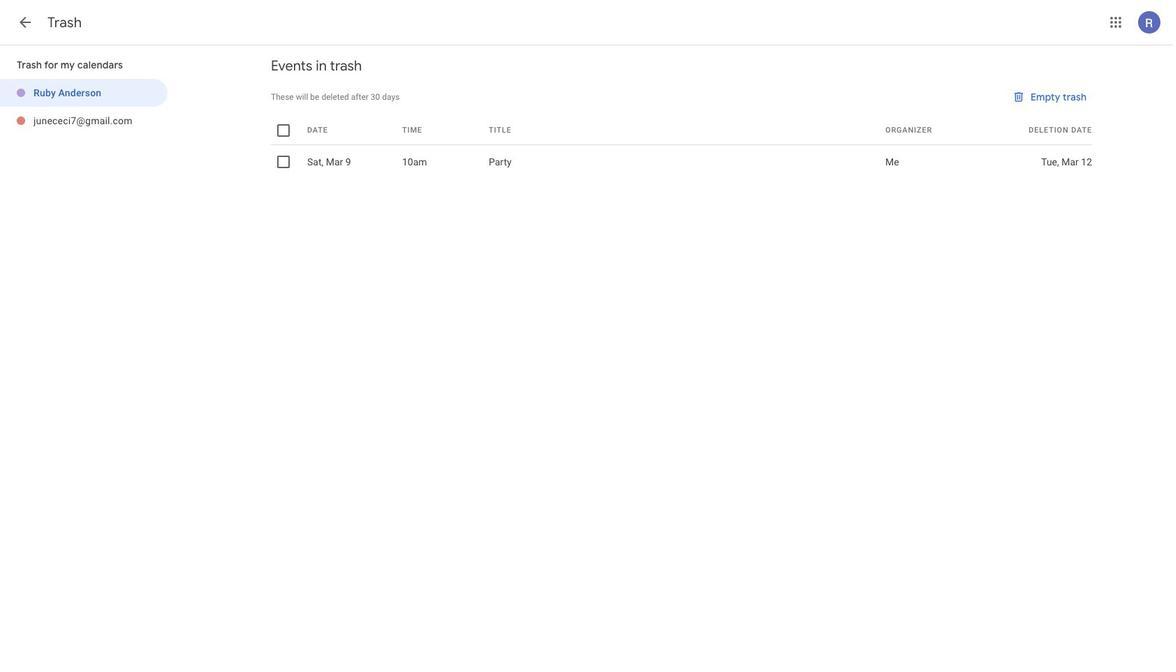 Task type: vqa. For each thing, say whether or not it's contained in the screenshot.
the top more
no



Task type: locate. For each thing, give the bounding box(es) containing it.
list item
[[0, 79, 168, 107]]

heading
[[48, 14, 82, 31]]

list
[[0, 79, 168, 135]]



Task type: describe. For each thing, give the bounding box(es) containing it.
go back image
[[17, 14, 34, 31]]



